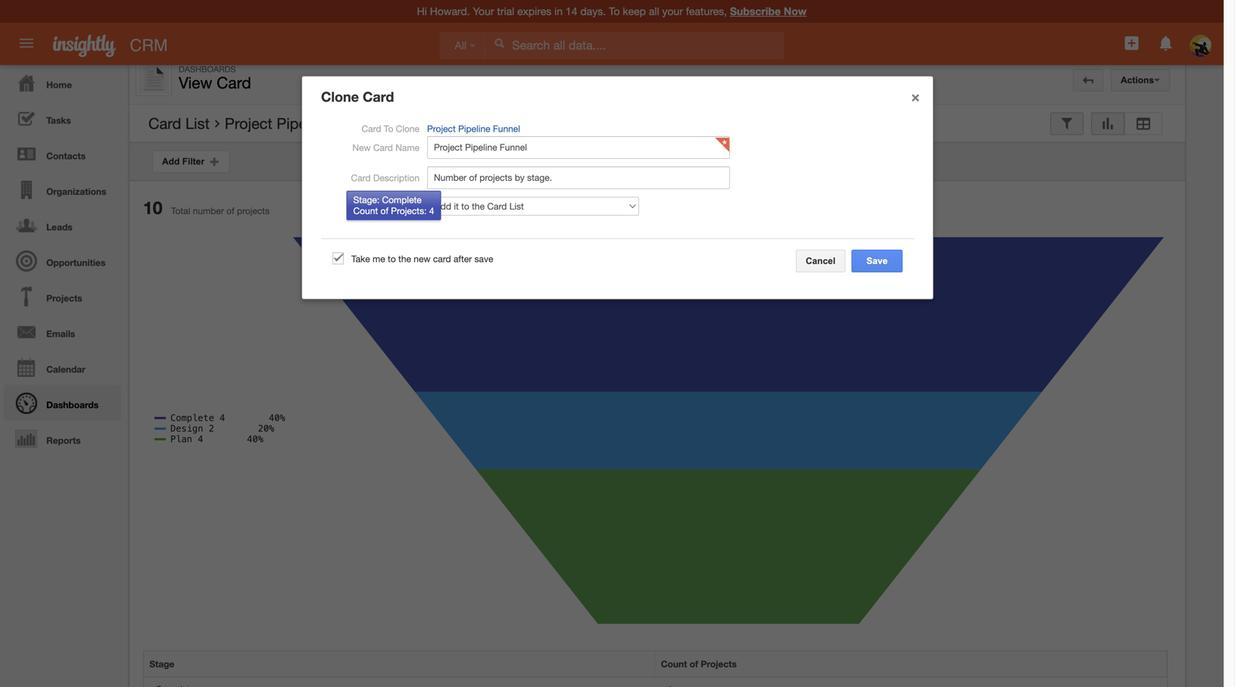 Task type: locate. For each thing, give the bounding box(es) containing it.
total
[[171, 206, 190, 216]]

add filter link
[[152, 150, 230, 173]]

1 horizontal spatial count
[[661, 659, 687, 670]]

0 vertical spatial dashboards
[[179, 64, 236, 74]]

clone
[[321, 89, 359, 105], [396, 123, 420, 134]]

card down to
[[373, 142, 393, 153]]

after
[[454, 254, 472, 264]]

leads
[[46, 222, 72, 232]]

navigation
[[0, 65, 121, 457]]

project pipeline funnel link
[[427, 123, 520, 134]]

add filter
[[162, 156, 210, 167]]

1 horizontal spatial clone
[[396, 123, 420, 134]]

×
[[911, 87, 920, 105]]

card right view
[[217, 73, 251, 92]]

card up the stage:
[[351, 173, 371, 183]]

1 vertical spatial projects
[[701, 659, 737, 670]]

count of projects
[[661, 659, 737, 670]]

2 row from the top
[[144, 678, 1167, 688]]

1 vertical spatial count
[[661, 659, 687, 670]]

card description
[[351, 173, 420, 183]]

crm
[[130, 36, 168, 55]]

calendar
[[46, 364, 85, 375]]

of inside row
[[690, 659, 698, 670]]

pipeline
[[277, 115, 330, 133], [458, 123, 490, 134]]

1 row from the top
[[144, 652, 1167, 678]]

0 horizontal spatial projects
[[46, 293, 82, 304]]

home link
[[4, 65, 121, 101]]

funnel up card name text field
[[493, 123, 520, 134]]

save button
[[852, 250, 903, 273]]

view
[[179, 73, 212, 92]]

subscribe
[[730, 5, 781, 17]]

funnel up new
[[334, 115, 380, 133]]

opportunities link
[[4, 243, 121, 279]]

card
[[217, 73, 251, 92], [363, 89, 394, 105], [148, 115, 181, 133], [362, 123, 381, 134], [373, 142, 393, 153], [351, 173, 371, 183]]

cancel
[[806, 256, 835, 266]]

clone up name
[[396, 123, 420, 134]]

1 horizontal spatial dashboards
[[179, 64, 236, 74]]

card
[[433, 254, 451, 264]]

count inside the stage: complete count of projects: 4
[[353, 206, 378, 216]]

dashboards for dashboards
[[46, 400, 99, 410]]

1 horizontal spatial of
[[381, 206, 388, 216]]

0 vertical spatial count
[[353, 206, 378, 216]]

clone up project pipeline funnel
[[321, 89, 359, 105]]

1 vertical spatial dashboards
[[46, 400, 99, 410]]

contacts link
[[4, 136, 121, 172]]

0 horizontal spatial dashboards
[[46, 400, 99, 410]]

0 vertical spatial clone
[[321, 89, 359, 105]]

None checkbox
[[332, 252, 344, 264]]

name
[[395, 142, 420, 153]]

dashboard
[[375, 203, 420, 213]]

projects inside row
[[701, 659, 737, 670]]

1 cell from the left
[[144, 678, 655, 688]]

dashboards
[[179, 64, 236, 74], [46, 400, 99, 410]]

projects:
[[391, 206, 427, 216]]

actions button
[[1111, 69, 1170, 92]]

filter
[[182, 156, 204, 167]]

0 horizontal spatial clone
[[321, 89, 359, 105]]

total number of projects
[[171, 206, 270, 216]]

Search all data.... text field
[[486, 32, 784, 59]]

all link
[[440, 32, 485, 59]]

count
[[353, 206, 378, 216], [661, 659, 687, 670]]

dashboards right "card" icon
[[179, 64, 236, 74]]

project right to
[[427, 123, 456, 134]]

projects
[[237, 206, 270, 216]]

1 horizontal spatial projects
[[701, 659, 737, 670]]

2 cell from the left
[[655, 678, 1167, 688]]

1 vertical spatial clone
[[396, 123, 420, 134]]

dashboards view card
[[179, 64, 251, 92]]

emails link
[[4, 314, 121, 350]]

organizations link
[[4, 172, 121, 207]]

card to clone project pipeline funnel
[[362, 123, 520, 134]]

dashboards inside dashboards view card
[[179, 64, 236, 74]]

card up to
[[363, 89, 394, 105]]

card left to
[[362, 123, 381, 134]]

description
[[373, 173, 420, 183]]

project right list
[[225, 115, 272, 133]]

card list link
[[148, 115, 210, 133]]

dashboards inside navigation
[[46, 400, 99, 410]]

0 vertical spatial projects
[[46, 293, 82, 304]]

projects
[[46, 293, 82, 304], [701, 659, 737, 670]]

1 horizontal spatial funnel
[[493, 123, 520, 134]]

0 horizontal spatial count
[[353, 206, 378, 216]]

save
[[861, 256, 893, 266]]

row
[[144, 652, 1167, 678], [144, 678, 1167, 688]]

2 horizontal spatial of
[[690, 659, 698, 670]]

cell
[[144, 678, 655, 688], [655, 678, 1167, 688]]

of
[[226, 206, 234, 216], [381, 206, 388, 216], [690, 659, 698, 670]]

card image
[[139, 63, 169, 93]]

funnel
[[334, 115, 380, 133], [493, 123, 520, 134]]

tasks link
[[4, 101, 121, 136]]

add
[[162, 156, 180, 167]]

project
[[225, 115, 272, 133], [427, 123, 456, 134]]

dashboards up reports "link"
[[46, 400, 99, 410]]



Task type: describe. For each thing, give the bounding box(es) containing it.
all
[[455, 40, 467, 51]]

0 horizontal spatial funnel
[[334, 115, 380, 133]]

dashboards link
[[4, 385, 121, 421]]

0 horizontal spatial project
[[225, 115, 272, 133]]

Description text field
[[427, 167, 730, 189]]

to
[[384, 123, 393, 134]]

clone card
[[321, 89, 394, 105]]

to
[[388, 254, 396, 264]]

projects link
[[4, 279, 121, 314]]

card left list
[[148, 115, 181, 133]]

stage:
[[353, 195, 380, 205]]

take me to the new card after save
[[351, 254, 493, 264]]

the
[[398, 254, 411, 264]]

new
[[352, 142, 371, 153]]

stage
[[149, 659, 174, 670]]

actions
[[1121, 75, 1154, 85]]

save
[[474, 254, 493, 264]]

1 horizontal spatial pipeline
[[458, 123, 490, 134]]

× button
[[903, 81, 928, 111]]

organizations
[[46, 186, 106, 197]]

subscribe now link
[[730, 5, 807, 17]]

emails
[[46, 329, 75, 339]]

projects inside navigation
[[46, 293, 82, 304]]

navigation containing home
[[0, 65, 121, 457]]

opportunities
[[46, 257, 105, 268]]

4
[[429, 206, 434, 216]]

of inside the stage: complete count of projects: 4
[[381, 206, 388, 216]]

0 horizontal spatial pipeline
[[277, 115, 330, 133]]

stage: complete count of projects: 4
[[353, 195, 434, 216]]

subscribe now
[[730, 5, 807, 17]]

me
[[373, 254, 385, 264]]

reports link
[[4, 421, 121, 457]]

10
[[143, 197, 162, 218]]

0 horizontal spatial of
[[226, 206, 234, 216]]

number
[[193, 206, 224, 216]]

complete
[[382, 195, 422, 205]]

reports
[[46, 435, 81, 446]]

now
[[784, 5, 807, 17]]

cancel button
[[796, 250, 845, 273]]

calendar link
[[4, 350, 121, 385]]

dashboards for dashboards view card
[[179, 64, 236, 74]]

home
[[46, 80, 72, 90]]

count inside row
[[661, 659, 687, 670]]

card inside dashboards view card
[[217, 73, 251, 92]]

1 horizontal spatial project
[[427, 123, 456, 134]]

new
[[414, 254, 430, 264]]

new card name
[[352, 142, 420, 153]]

Card Name text field
[[427, 136, 730, 159]]

row containing stage
[[144, 652, 1167, 678]]

project pipeline funnel
[[225, 115, 380, 133]]

leads link
[[4, 207, 121, 243]]

card list
[[148, 115, 210, 133]]

contacts
[[46, 151, 86, 161]]

list
[[185, 115, 210, 133]]

notifications image
[[1157, 34, 1175, 52]]

tasks
[[46, 115, 71, 126]]

take
[[351, 254, 370, 264]]



Task type: vqa. For each thing, say whether or not it's contained in the screenshot.
'Emails' on the left
yes



